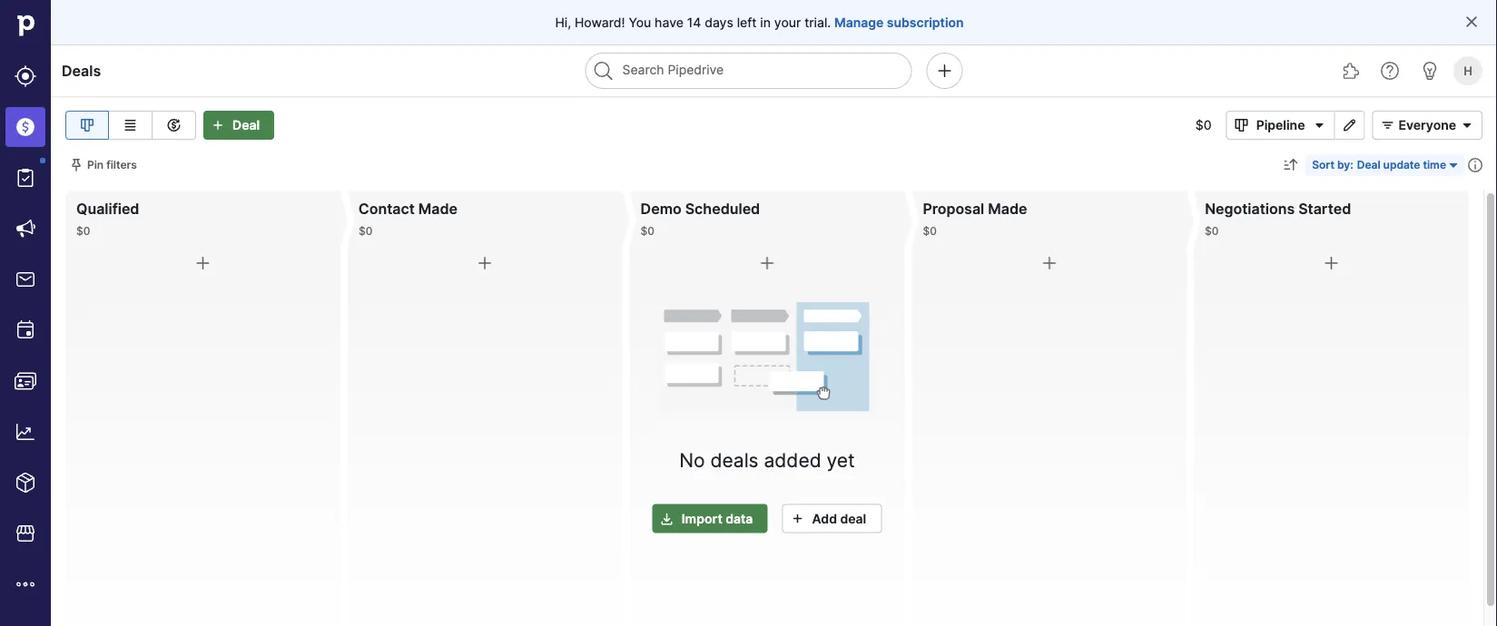 Task type: vqa. For each thing, say whether or not it's contained in the screenshot.
or
no



Task type: describe. For each thing, give the bounding box(es) containing it.
color primary inverted image for deal
[[207, 118, 229, 133]]

contacts image
[[15, 371, 36, 392]]

proposal
[[923, 200, 985, 217]]

pin
[[87, 158, 104, 172]]

color primary image for contact made
[[474, 252, 496, 274]]

products image
[[15, 472, 36, 494]]

import data
[[682, 511, 753, 526]]

sales inbox image
[[15, 269, 36, 291]]

trial.
[[805, 15, 831, 30]]

started
[[1299, 200, 1352, 217]]

left
[[737, 15, 757, 30]]

marketplace image
[[15, 523, 36, 545]]

added
[[764, 449, 822, 472]]

home image
[[12, 12, 39, 39]]

color primary inverted image for import data
[[656, 512, 678, 526]]

pipeline image
[[76, 114, 98, 136]]

insights image
[[15, 421, 36, 443]]

list image
[[119, 114, 141, 136]]

have
[[655, 15, 684, 30]]

made for proposal made
[[988, 200, 1028, 217]]

sort by: deal update time
[[1313, 158, 1447, 172]]

deal inside button
[[232, 118, 260, 133]]

scheduled
[[685, 200, 760, 217]]

add
[[812, 511, 837, 526]]

demo scheduled
[[641, 200, 760, 217]]

deal button
[[203, 111, 274, 140]]

Search Pipedrive field
[[585, 53, 912, 89]]

manage
[[835, 15, 884, 30]]

no deals added yet
[[680, 449, 855, 472]]

hi, howard! you have 14 days left in your  trial. manage subscription
[[555, 15, 964, 30]]

manage subscription link
[[835, 13, 964, 31]]

pipeline button
[[1227, 111, 1335, 140]]

deal
[[840, 511, 867, 526]]

14
[[687, 15, 701, 30]]

pin filters button
[[65, 154, 144, 176]]

quick help image
[[1379, 60, 1401, 82]]

add deal
[[812, 511, 867, 526]]

in
[[760, 15, 771, 30]]



Task type: locate. For each thing, give the bounding box(es) containing it.
days
[[705, 15, 734, 30]]

everyone button
[[1373, 111, 1483, 140]]

everyone
[[1399, 118, 1457, 133]]

negotiations
[[1205, 200, 1295, 217]]

campaigns image
[[15, 218, 36, 240]]

1 made from the left
[[418, 200, 458, 217]]

import data button
[[653, 504, 768, 533]]

color undefined image
[[15, 167, 36, 189]]

yet
[[827, 449, 855, 472]]

color primary image
[[69, 158, 84, 173], [1447, 158, 1461, 173], [192, 252, 214, 274], [474, 252, 496, 274], [1321, 252, 1343, 274]]

color primary inverted image inside import data button
[[656, 512, 678, 526]]

1 horizontal spatial deal
[[1357, 158, 1381, 172]]

menu
[[0, 0, 51, 627]]

1 vertical spatial deal
[[1357, 158, 1381, 172]]

1 horizontal spatial color primary inverted image
[[656, 512, 678, 526]]

filters
[[106, 158, 137, 172]]

forecast image
[[163, 114, 185, 136]]

made right proposal
[[988, 200, 1028, 217]]

made right "contact"
[[418, 200, 458, 217]]

deals
[[62, 62, 101, 79]]

0 horizontal spatial color primary inverted image
[[207, 118, 229, 133]]

color primary image for $0
[[69, 158, 84, 173]]

change order image
[[1283, 158, 1298, 173]]

menu item
[[0, 102, 51, 153]]

sales assistant image
[[1419, 60, 1441, 82]]

negotiations started
[[1205, 200, 1352, 217]]

time
[[1423, 158, 1447, 172]]

deals
[[711, 449, 759, 472]]

update
[[1384, 158, 1421, 172]]

activities image
[[15, 320, 36, 341]]

deal right forecast icon
[[232, 118, 260, 133]]

1 vertical spatial color primary inverted image
[[656, 512, 678, 526]]

contact
[[359, 200, 415, 217]]

add deal button
[[782, 504, 882, 533]]

contact made
[[359, 200, 458, 217]]

more image
[[15, 574, 36, 596]]

qualified
[[76, 200, 139, 217]]

h
[[1464, 64, 1473, 78]]

no
[[680, 449, 705, 472]]

made for contact made
[[418, 200, 458, 217]]

pin filters
[[87, 158, 137, 172]]

color primary inverted image
[[207, 118, 229, 133], [656, 512, 678, 526]]

2 made from the left
[[988, 200, 1028, 217]]

made
[[418, 200, 458, 217], [988, 200, 1028, 217]]

demo
[[641, 200, 682, 217]]

color primary image inside add deal button
[[787, 512, 809, 526]]

color primary inverted image right forecast icon
[[207, 118, 229, 133]]

0 horizontal spatial made
[[418, 200, 458, 217]]

0 horizontal spatial deal
[[232, 118, 260, 133]]

subscription
[[887, 15, 964, 30]]

howard!
[[575, 15, 625, 30]]

color primary image
[[1465, 15, 1479, 29], [1231, 118, 1253, 133], [1309, 118, 1331, 133], [1377, 118, 1399, 133], [1457, 118, 1478, 133], [756, 252, 778, 274], [1039, 252, 1061, 274], [787, 512, 809, 526]]

your
[[774, 15, 801, 30]]

you
[[629, 15, 651, 30]]

color primary image for negotiations started
[[1321, 252, 1343, 274]]

deal right by:
[[1357, 158, 1381, 172]]

0 vertical spatial deal
[[232, 118, 260, 133]]

color primary inverted image inside deal button
[[207, 118, 229, 133]]

edit pipeline image
[[1339, 118, 1361, 133]]

deal
[[232, 118, 260, 133], [1357, 158, 1381, 172]]

h button
[[1450, 53, 1487, 89]]

sort
[[1313, 158, 1335, 172]]

deals image
[[15, 116, 36, 138]]

color primary inverted image left import at the left bottom
[[656, 512, 678, 526]]

pipeline
[[1257, 118, 1305, 133]]

hi,
[[555, 15, 571, 30]]

1 horizontal spatial made
[[988, 200, 1028, 217]]

0 vertical spatial color primary inverted image
[[207, 118, 229, 133]]

data
[[726, 511, 753, 526]]

$0
[[1196, 118, 1212, 133]]

proposal made
[[923, 200, 1028, 217]]

info image
[[1468, 158, 1483, 173]]

leads image
[[15, 65, 36, 87]]

quick add image
[[934, 60, 956, 82]]

by:
[[1338, 158, 1354, 172]]

import
[[682, 511, 723, 526]]

color primary image inside pin filters button
[[69, 158, 84, 173]]



